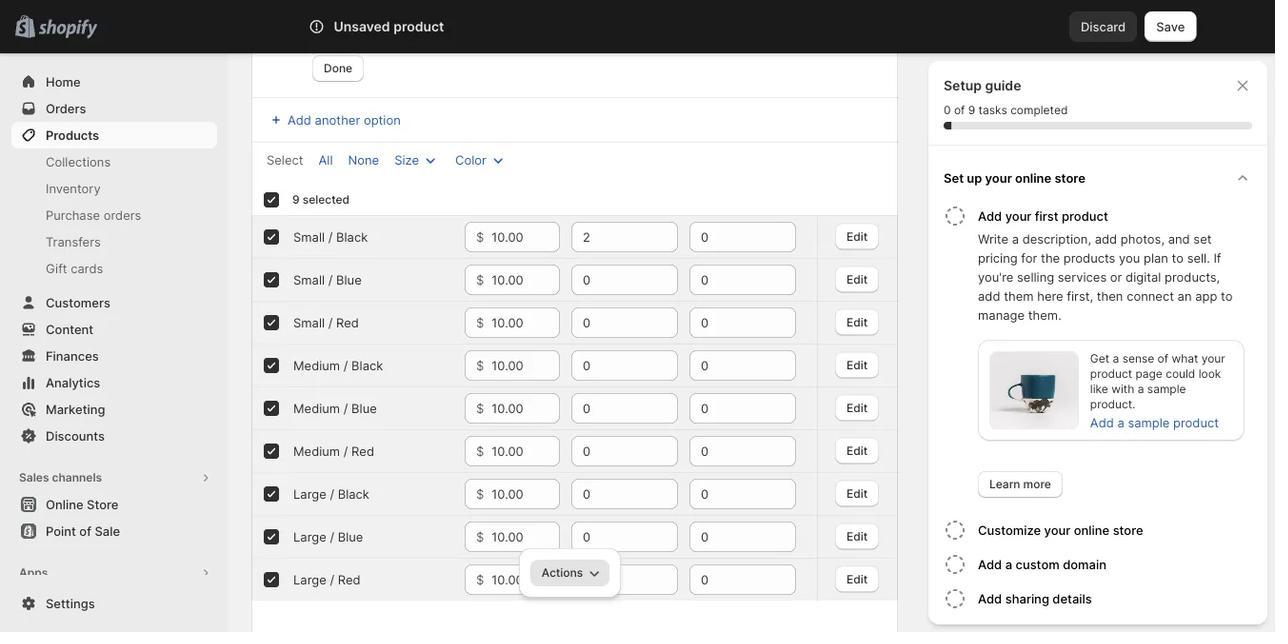 Task type: describe. For each thing, give the bounding box(es) containing it.
domain
[[1064, 557, 1107, 572]]

edit for medium / black
[[847, 358, 868, 372]]

set
[[944, 171, 964, 185]]

content link
[[11, 316, 217, 343]]

options element containing small / red
[[293, 315, 359, 330]]

a for write a description, add photos, and set pricing for the products you plan to sell. if you're selling services or digital products, add them here first, then connect an app to manage them.
[[1013, 232, 1020, 246]]

add a sample product button
[[1079, 410, 1231, 436]]

what
[[1172, 352, 1199, 366]]

analytics
[[46, 375, 100, 390]]

products link
[[11, 122, 217, 149]]

large for large / black
[[293, 487, 327, 502]]

inventory
[[46, 181, 101, 196]]

/ for medium / red
[[344, 444, 348, 459]]

0 horizontal spatial to
[[1173, 251, 1184, 265]]

an
[[1178, 289, 1193, 303]]

transfers
[[46, 234, 101, 249]]

large / blue
[[293, 530, 363, 545]]

store
[[87, 497, 119, 512]]

/ for small / blue
[[328, 273, 333, 287]]

$ for medium / red
[[476, 444, 484, 459]]

medium / red
[[293, 444, 374, 459]]

point of sale
[[46, 524, 120, 539]]

0 vertical spatial sample
[[1148, 383, 1187, 396]]

edit for small / red
[[847, 315, 868, 329]]

point of sale link
[[11, 518, 217, 545]]

/ for medium / black
[[344, 358, 348, 373]]

size button
[[383, 147, 452, 173]]

home
[[46, 74, 81, 89]]

selling
[[1018, 270, 1055, 284]]

manage
[[979, 308, 1025, 323]]

settings
[[46, 596, 95, 611]]

learn
[[990, 478, 1021, 492]]

1 horizontal spatial to
[[1222, 289, 1233, 303]]

gift cards link
[[11, 255, 217, 282]]

add another option button
[[255, 107, 412, 133]]

9 selected
[[293, 193, 350, 207]]

a down page
[[1138, 383, 1145, 396]]

$ for large / black
[[476, 487, 484, 502]]

add a custom domain button
[[979, 548, 1261, 582]]

large / red
[[293, 573, 361, 587]]

mark add a custom domain as done image
[[944, 554, 967, 576]]

/ for small / red
[[328, 315, 333, 330]]

search
[[393, 19, 433, 34]]

1 vertical spatial sample
[[1129, 415, 1171, 430]]

inventory link
[[11, 175, 217, 202]]

add your first product
[[979, 209, 1109, 223]]

color
[[455, 152, 487, 167]]

first
[[1036, 209, 1059, 223]]

medium / blue
[[293, 401, 377, 416]]

edit for medium / blue
[[847, 401, 868, 415]]

edit button for large / blue
[[835, 523, 879, 550]]

small for small / black
[[293, 230, 325, 244]]

blue for medium / blue
[[352, 401, 377, 416]]

your right up
[[986, 171, 1013, 185]]

could
[[1166, 367, 1196, 381]]

tasks
[[979, 103, 1008, 117]]

1 vertical spatial online
[[1075, 523, 1110, 538]]

orders
[[46, 101, 86, 116]]

options element containing medium / red
[[293, 444, 374, 459]]

add apps
[[46, 593, 102, 607]]

add for details
[[979, 592, 1003, 606]]

orders
[[104, 208, 141, 222]]

and
[[1169, 232, 1191, 246]]

first,
[[1067, 289, 1094, 303]]

finances link
[[11, 343, 217, 370]]

customers link
[[11, 290, 217, 316]]

unsaved
[[334, 19, 390, 35]]

actions
[[542, 566, 583, 580]]

collections
[[46, 154, 111, 169]]

none
[[348, 152, 379, 167]]

you
[[1120, 251, 1141, 265]]

add inside get a sense of what your product page could look like with a sample product. add a sample product
[[1091, 415, 1115, 430]]

small for small / blue
[[293, 273, 325, 287]]

online store link
[[11, 492, 217, 518]]

options element containing medium / black
[[293, 358, 383, 373]]

unsaved product
[[334, 19, 444, 35]]

sales
[[19, 471, 49, 485]]

save button
[[1146, 11, 1197, 42]]

shopify image
[[38, 20, 97, 39]]

a for get a sense of what your product page could look like with a sample product. add a sample product
[[1113, 352, 1120, 366]]

another
[[315, 112, 360, 127]]

or
[[1111, 270, 1123, 284]]

actions button
[[531, 560, 610, 587]]

selected
[[303, 193, 350, 207]]

size
[[395, 152, 419, 167]]

add for first
[[979, 209, 1003, 223]]

small for small / red
[[293, 315, 325, 330]]

setup
[[944, 78, 982, 94]]

large for large / blue
[[293, 530, 327, 545]]

marketing link
[[11, 396, 217, 423]]

edit button for medium / blue
[[835, 395, 879, 421]]

edit for small / black
[[847, 229, 868, 243]]

add your first product button
[[979, 199, 1261, 230]]

all button
[[307, 147, 344, 173]]

edit button for small / red
[[835, 309, 879, 336]]

completed
[[1011, 103, 1068, 117]]

options element containing large / blue
[[293, 530, 363, 545]]

of for sale
[[79, 524, 91, 539]]

purchase orders link
[[11, 202, 217, 229]]

analytics link
[[11, 370, 217, 396]]

them.
[[1029, 308, 1062, 323]]

here
[[1038, 289, 1064, 303]]

apps
[[19, 566, 48, 580]]

save
[[1157, 19, 1186, 34]]

sale
[[95, 524, 120, 539]]

then
[[1097, 289, 1124, 303]]

details
[[1053, 592, 1093, 606]]

edit button for small / black
[[835, 223, 879, 250]]

product down get
[[1091, 367, 1133, 381]]

all
[[319, 152, 333, 167]]

none button
[[337, 147, 391, 173]]

black for large / black
[[338, 487, 370, 502]]

get
[[1091, 352, 1110, 366]]

$ for small / red
[[476, 315, 484, 330]]

$ text field for small / black
[[492, 222, 560, 253]]



Task type: locate. For each thing, give the bounding box(es) containing it.
medium for medium / red
[[293, 444, 340, 459]]

9 options element from the top
[[293, 573, 361, 587]]

0 vertical spatial of
[[955, 103, 966, 117]]

2 horizontal spatial of
[[1158, 352, 1169, 366]]

edit button for large / black
[[835, 480, 879, 507]]

1 $ text field from the top
[[492, 222, 560, 253]]

2 vertical spatial small
[[293, 315, 325, 330]]

product right unsaved
[[394, 19, 444, 35]]

sell.
[[1188, 251, 1211, 265]]

options element down the small / blue
[[293, 315, 359, 330]]

/ down selected
[[328, 230, 333, 244]]

1 edit button from the top
[[835, 223, 879, 250]]

add apps button
[[11, 587, 217, 614]]

add a custom domain
[[979, 557, 1107, 572]]

apps button
[[11, 560, 217, 587]]

a for add a custom domain
[[1006, 557, 1013, 572]]

a inside the write a description, add photos, and set pricing for the products you plan to sell. if you're selling services or digital products, add them here first, then connect an app to manage them.
[[1013, 232, 1020, 246]]

$ text field
[[492, 265, 560, 295], [492, 308, 560, 338], [492, 394, 560, 424], [492, 479, 560, 510]]

add inside 'button'
[[46, 593, 70, 607]]

1 vertical spatial red
[[352, 444, 374, 459]]

$ text field for medium / blue
[[492, 394, 560, 424]]

3 medium from the top
[[293, 444, 340, 459]]

edit button for medium / red
[[835, 438, 879, 464]]

1 $ from the top
[[476, 230, 484, 244]]

4 $ text field from the top
[[492, 522, 560, 553]]

1 options element from the top
[[293, 230, 368, 244]]

of inside point of sale link
[[79, 524, 91, 539]]

your up add a custom domain
[[1045, 523, 1071, 538]]

search button
[[362, 11, 914, 42]]

/ up medium / blue
[[344, 358, 348, 373]]

5 $ from the top
[[476, 401, 484, 416]]

look
[[1199, 367, 1222, 381]]

set up your online store
[[944, 171, 1086, 185]]

6 $ from the top
[[476, 444, 484, 459]]

$ text field for small / blue
[[492, 265, 560, 295]]

add inside button
[[979, 209, 1003, 223]]

options element up the small / red
[[293, 273, 362, 287]]

small / red
[[293, 315, 359, 330]]

0 vertical spatial medium
[[293, 358, 340, 373]]

black up medium / blue
[[352, 358, 383, 373]]

7 edit from the top
[[847, 487, 868, 500]]

description,
[[1023, 232, 1092, 246]]

0 horizontal spatial add
[[979, 289, 1001, 303]]

edit
[[847, 229, 868, 243], [847, 272, 868, 286], [847, 315, 868, 329], [847, 358, 868, 372], [847, 401, 868, 415], [847, 444, 868, 458], [847, 487, 868, 500], [847, 530, 868, 543], [847, 572, 868, 586]]

more
[[1024, 478, 1052, 492]]

product up description,
[[1063, 209, 1109, 223]]

sharing
[[1006, 592, 1050, 606]]

of for 9
[[955, 103, 966, 117]]

1 vertical spatial 9
[[293, 193, 300, 207]]

9 left selected
[[293, 193, 300, 207]]

discard button
[[1070, 11, 1138, 42]]

0 vertical spatial blue
[[336, 273, 362, 287]]

options element up medium / blue
[[293, 358, 383, 373]]

options element down medium / red
[[293, 487, 370, 502]]

edit for large / blue
[[847, 530, 868, 543]]

$ text field for small / red
[[492, 308, 560, 338]]

options element containing small / blue
[[293, 273, 362, 287]]

/ down medium / red
[[330, 487, 334, 502]]

edit for small / blue
[[847, 272, 868, 286]]

medium up large / black
[[293, 444, 340, 459]]

to
[[1173, 251, 1184, 265], [1222, 289, 1233, 303]]

0 vertical spatial to
[[1173, 251, 1184, 265]]

2 vertical spatial black
[[338, 487, 370, 502]]

blue for small / blue
[[336, 273, 362, 287]]

add
[[288, 112, 312, 127], [979, 209, 1003, 223], [1091, 415, 1115, 430], [979, 557, 1003, 572], [979, 592, 1003, 606], [46, 593, 70, 607]]

0
[[944, 103, 951, 117]]

for
[[1022, 251, 1038, 265]]

products,
[[1165, 270, 1221, 284]]

4 $ text field from the top
[[492, 479, 560, 510]]

options element up medium / red
[[293, 401, 377, 416]]

red down large / blue
[[338, 573, 361, 587]]

add left apps
[[46, 593, 70, 607]]

/ for small / black
[[328, 230, 333, 244]]

1 horizontal spatial add
[[1095, 232, 1118, 246]]

9 edit from the top
[[847, 572, 868, 586]]

1 large from the top
[[293, 487, 327, 502]]

settings link
[[11, 591, 217, 617]]

red for small / red
[[336, 315, 359, 330]]

0 vertical spatial online
[[1016, 171, 1052, 185]]

edit button for medium / black
[[835, 352, 879, 379]]

up
[[967, 171, 983, 185]]

0 vertical spatial 9
[[969, 103, 976, 117]]

gift cards
[[46, 261, 103, 276]]

3 edit button from the top
[[835, 309, 879, 336]]

2 options element from the top
[[293, 273, 362, 287]]

store up add a custom domain button
[[1114, 523, 1144, 538]]

like
[[1091, 383, 1109, 396]]

of
[[955, 103, 966, 117], [1158, 352, 1169, 366], [79, 524, 91, 539]]

medium for medium / blue
[[293, 401, 340, 416]]

9 $ from the top
[[476, 573, 484, 587]]

color button
[[444, 147, 519, 173]]

9 left tasks
[[969, 103, 976, 117]]

digital
[[1126, 270, 1162, 284]]

0 horizontal spatial 9
[[293, 193, 300, 207]]

black for small / black
[[336, 230, 368, 244]]

edit button
[[835, 223, 879, 250], [835, 266, 879, 293], [835, 309, 879, 336], [835, 352, 879, 379], [835, 395, 879, 421], [835, 438, 879, 464], [835, 480, 879, 507], [835, 523, 879, 550], [835, 566, 879, 593]]

$ text field for large / red
[[492, 565, 560, 596]]

edit for large / red
[[847, 572, 868, 586]]

customize
[[979, 523, 1042, 538]]

services
[[1058, 270, 1107, 284]]

to down and
[[1173, 251, 1184, 265]]

/ down the small / blue
[[328, 315, 333, 330]]

$ text field for medium / black
[[492, 351, 560, 381]]

them
[[1004, 289, 1034, 303]]

of up page
[[1158, 352, 1169, 366]]

1 vertical spatial blue
[[352, 401, 377, 416]]

sense
[[1123, 352, 1155, 366]]

add down "product."
[[1091, 415, 1115, 430]]

black down medium / red
[[338, 487, 370, 502]]

edit button for large / red
[[835, 566, 879, 593]]

/ down large / black
[[330, 530, 334, 545]]

medium up medium / red
[[293, 401, 340, 416]]

if
[[1214, 251, 1222, 265]]

/ for large / black
[[330, 487, 334, 502]]

/ for medium / blue
[[344, 401, 348, 416]]

marketing
[[46, 402, 105, 417]]

$ text field for medium / red
[[492, 436, 560, 467]]

8 options element from the top
[[293, 530, 363, 545]]

of inside get a sense of what your product page could look like with a sample product. add a sample product
[[1158, 352, 1169, 366]]

options element containing large / red
[[293, 573, 361, 587]]

online up domain at bottom
[[1075, 523, 1110, 538]]

product down look on the bottom right of the page
[[1174, 415, 1220, 430]]

pricing
[[979, 251, 1018, 265]]

with
[[1112, 383, 1135, 396]]

$ for medium / blue
[[476, 401, 484, 416]]

1 horizontal spatial 9
[[969, 103, 976, 117]]

small down the 9 selected
[[293, 230, 325, 244]]

6 edit from the top
[[847, 444, 868, 458]]

3 options element from the top
[[293, 315, 359, 330]]

1 vertical spatial large
[[293, 530, 327, 545]]

1 vertical spatial add
[[979, 289, 1001, 303]]

1 small from the top
[[293, 230, 325, 244]]

a
[[1013, 232, 1020, 246], [1113, 352, 1120, 366], [1138, 383, 1145, 396], [1118, 415, 1125, 430], [1006, 557, 1013, 572]]

options element containing small / black
[[293, 230, 368, 244]]

product.
[[1091, 398, 1136, 412]]

online
[[1016, 171, 1052, 185], [1075, 523, 1110, 538]]

7 edit button from the top
[[835, 480, 879, 507]]

1 medium from the top
[[293, 358, 340, 373]]

add sharing details button
[[979, 582, 1261, 616]]

red for large / red
[[338, 573, 361, 587]]

7 $ from the top
[[476, 487, 484, 502]]

0 vertical spatial red
[[336, 315, 359, 330]]

point
[[46, 524, 76, 539]]

9 edit button from the top
[[835, 566, 879, 593]]

/ down medium / blue
[[344, 444, 348, 459]]

red for medium / red
[[352, 444, 374, 459]]

2 $ text field from the top
[[492, 351, 560, 381]]

add for custom
[[979, 557, 1003, 572]]

8 $ from the top
[[476, 530, 484, 545]]

1 vertical spatial store
[[1114, 523, 1144, 538]]

setup guide dialog
[[929, 61, 1268, 633]]

0 horizontal spatial online
[[1016, 171, 1052, 185]]

medium / black
[[293, 358, 383, 373]]

products
[[46, 128, 99, 142]]

purchase
[[46, 208, 100, 222]]

/ for large / blue
[[330, 530, 334, 545]]

8 edit from the top
[[847, 530, 868, 543]]

0 vertical spatial black
[[336, 230, 368, 244]]

product inside button
[[1063, 209, 1109, 223]]

connect
[[1127, 289, 1175, 303]]

1 vertical spatial small
[[293, 273, 325, 287]]

a left custom
[[1006, 557, 1013, 572]]

add another option
[[288, 112, 401, 127]]

1 horizontal spatial store
[[1114, 523, 1144, 538]]

write a description, add photos, and set pricing for the products you plan to sell. if you're selling services or digital products, add them here first, then connect an app to manage them.
[[979, 232, 1233, 323]]

5 edit from the top
[[847, 401, 868, 415]]

0 vertical spatial large
[[293, 487, 327, 502]]

sample down could
[[1148, 383, 1187, 396]]

6 options element from the top
[[293, 444, 374, 459]]

set
[[1194, 232, 1212, 246]]

add right the mark add sharing details as done icon
[[979, 592, 1003, 606]]

options element
[[293, 230, 368, 244], [293, 273, 362, 287], [293, 315, 359, 330], [293, 358, 383, 373], [293, 401, 377, 416], [293, 444, 374, 459], [293, 487, 370, 502], [293, 530, 363, 545], [293, 573, 361, 587]]

/ down small / black
[[328, 273, 333, 287]]

3 $ text field from the top
[[492, 394, 560, 424]]

4 $ from the top
[[476, 358, 484, 373]]

None number field
[[572, 222, 650, 253], [690, 222, 768, 253], [572, 265, 650, 295], [690, 265, 768, 295], [572, 308, 650, 338], [690, 308, 768, 338], [572, 351, 650, 381], [690, 351, 768, 381], [572, 394, 650, 424], [690, 394, 768, 424], [572, 436, 650, 467], [690, 436, 768, 467], [572, 479, 650, 510], [690, 479, 768, 510], [572, 522, 650, 553], [690, 522, 768, 553], [572, 565, 650, 596], [690, 565, 768, 596], [572, 222, 650, 253], [690, 222, 768, 253], [572, 265, 650, 295], [690, 265, 768, 295], [572, 308, 650, 338], [690, 308, 768, 338], [572, 351, 650, 381], [690, 351, 768, 381], [572, 394, 650, 424], [690, 394, 768, 424], [572, 436, 650, 467], [690, 436, 768, 467], [572, 479, 650, 510], [690, 479, 768, 510], [572, 522, 650, 553], [690, 522, 768, 553], [572, 565, 650, 596], [690, 565, 768, 596]]

options element down large / blue
[[293, 573, 361, 587]]

mark customize your online store as done image
[[944, 519, 967, 542]]

blue
[[336, 273, 362, 287], [352, 401, 377, 416], [338, 530, 363, 545]]

options element up large / red
[[293, 530, 363, 545]]

a inside button
[[1006, 557, 1013, 572]]

1 vertical spatial medium
[[293, 401, 340, 416]]

learn more
[[990, 478, 1052, 492]]

customize your online store
[[979, 523, 1144, 538]]

done button
[[313, 55, 364, 82]]

1 horizontal spatial of
[[955, 103, 966, 117]]

guide
[[986, 78, 1022, 94]]

a right get
[[1113, 352, 1120, 366]]

large down large / blue
[[293, 573, 327, 587]]

large / black
[[293, 487, 370, 502]]

$ text field for large / black
[[492, 479, 560, 510]]

1 vertical spatial of
[[1158, 352, 1169, 366]]

medium down the small / red
[[293, 358, 340, 373]]

page
[[1136, 367, 1163, 381]]

mark add your first product as done image
[[944, 205, 967, 228]]

sales channels button
[[11, 465, 217, 492]]

8 edit button from the top
[[835, 523, 879, 550]]

2 vertical spatial red
[[338, 573, 361, 587]]

2 vertical spatial large
[[293, 573, 327, 587]]

medium for medium / black
[[293, 358, 340, 373]]

small down the small / blue
[[293, 315, 325, 330]]

discard
[[1081, 19, 1126, 34]]

red up medium / black
[[336, 315, 359, 330]]

$ for small / blue
[[476, 273, 484, 287]]

5 $ text field from the top
[[492, 565, 560, 596]]

add your first product element
[[940, 230, 1261, 498]]

a down "product."
[[1118, 415, 1125, 430]]

large up large / blue
[[293, 487, 327, 502]]

/ for large / red
[[330, 573, 334, 587]]

setup guide
[[944, 78, 1022, 94]]

large up large / red
[[293, 530, 327, 545]]

medium
[[293, 358, 340, 373], [293, 401, 340, 416], [293, 444, 340, 459]]

you're
[[979, 270, 1014, 284]]

add left another
[[288, 112, 312, 127]]

mark add sharing details as done image
[[944, 588, 967, 611]]

2 edit button from the top
[[835, 266, 879, 293]]

3 $ from the top
[[476, 315, 484, 330]]

2 large from the top
[[293, 530, 327, 545]]

add up products
[[1095, 232, 1118, 246]]

product
[[394, 19, 444, 35], [1063, 209, 1109, 223], [1091, 367, 1133, 381], [1174, 415, 1220, 430]]

a right write
[[1013, 232, 1020, 246]]

1 edit from the top
[[847, 229, 868, 243]]

2 vertical spatial of
[[79, 524, 91, 539]]

add down you're
[[979, 289, 1001, 303]]

blue for large / blue
[[338, 530, 363, 545]]

blue down large / black
[[338, 530, 363, 545]]

edit for large / black
[[847, 487, 868, 500]]

of left sale
[[79, 524, 91, 539]]

2 medium from the top
[[293, 401, 340, 416]]

black for medium / black
[[352, 358, 383, 373]]

1 horizontal spatial online
[[1075, 523, 1110, 538]]

sample
[[1148, 383, 1187, 396], [1129, 415, 1171, 430]]

black
[[336, 230, 368, 244], [352, 358, 383, 373], [338, 487, 370, 502]]

6 edit button from the top
[[835, 438, 879, 464]]

discounts link
[[11, 423, 217, 450]]

3 small from the top
[[293, 315, 325, 330]]

2 vertical spatial medium
[[293, 444, 340, 459]]

0 horizontal spatial of
[[79, 524, 91, 539]]

large for large / red
[[293, 573, 327, 587]]

add right the mark add a custom domain as done image
[[979, 557, 1003, 572]]

point of sale button
[[0, 518, 229, 545]]

$ for large / red
[[476, 573, 484, 587]]

to right app
[[1222, 289, 1233, 303]]

home link
[[11, 69, 217, 95]]

online up add your first product
[[1016, 171, 1052, 185]]

2 $ text field from the top
[[492, 308, 560, 338]]

add up write
[[979, 209, 1003, 223]]

red
[[336, 315, 359, 330], [352, 444, 374, 459], [338, 573, 361, 587]]

2 vertical spatial blue
[[338, 530, 363, 545]]

photos,
[[1121, 232, 1165, 246]]

3 $ text field from the top
[[492, 436, 560, 467]]

3 edit from the top
[[847, 315, 868, 329]]

1 vertical spatial to
[[1222, 289, 1233, 303]]

blue down medium / black
[[352, 401, 377, 416]]

1 vertical spatial black
[[352, 358, 383, 373]]

of right 0
[[955, 103, 966, 117]]

0 vertical spatial add
[[1095, 232, 1118, 246]]

/ down medium / black
[[344, 401, 348, 416]]

$ for medium / black
[[476, 358, 484, 373]]

/
[[328, 230, 333, 244], [328, 273, 333, 287], [328, 315, 333, 330], [344, 358, 348, 373], [344, 401, 348, 416], [344, 444, 348, 459], [330, 487, 334, 502], [330, 530, 334, 545], [330, 573, 334, 587]]

4 options element from the top
[[293, 358, 383, 373]]

0 vertical spatial store
[[1055, 171, 1086, 185]]

black down selected
[[336, 230, 368, 244]]

small up the small / red
[[293, 273, 325, 287]]

your up look on the bottom right of the page
[[1202, 352, 1226, 366]]

your inside button
[[1006, 209, 1032, 223]]

edit for medium / red
[[847, 444, 868, 458]]

0 horizontal spatial store
[[1055, 171, 1086, 185]]

options element containing medium / blue
[[293, 401, 377, 416]]

edit button for small / blue
[[835, 266, 879, 293]]

$ text field for large / blue
[[492, 522, 560, 553]]

4 edit from the top
[[847, 358, 868, 372]]

store up first
[[1055, 171, 1086, 185]]

4 edit button from the top
[[835, 352, 879, 379]]

purchase orders
[[46, 208, 141, 222]]

options element down selected
[[293, 230, 368, 244]]

2 $ from the top
[[476, 273, 484, 287]]

2 small from the top
[[293, 273, 325, 287]]

5 options element from the top
[[293, 401, 377, 416]]

0 vertical spatial small
[[293, 230, 325, 244]]

sample down "product."
[[1129, 415, 1171, 430]]

options element down medium / blue
[[293, 444, 374, 459]]

the
[[1041, 251, 1061, 265]]

$ for small / black
[[476, 230, 484, 244]]

5 edit button from the top
[[835, 395, 879, 421]]

$ text field
[[492, 222, 560, 253], [492, 351, 560, 381], [492, 436, 560, 467], [492, 522, 560, 553], [492, 565, 560, 596]]

/ down large / blue
[[330, 573, 334, 587]]

red down medium / blue
[[352, 444, 374, 459]]

$ for large / blue
[[476, 530, 484, 545]]

add for option
[[288, 112, 312, 127]]

plan
[[1144, 251, 1169, 265]]

2 edit from the top
[[847, 272, 868, 286]]

7 options element from the top
[[293, 487, 370, 502]]

apps
[[73, 593, 102, 607]]

your left first
[[1006, 209, 1032, 223]]

your
[[986, 171, 1013, 185], [1006, 209, 1032, 223], [1202, 352, 1226, 366], [1045, 523, 1071, 538]]

3 large from the top
[[293, 573, 327, 587]]

your inside get a sense of what your product page could look like with a sample product. add a sample product
[[1202, 352, 1226, 366]]

9 inside the setup guide dialog
[[969, 103, 976, 117]]

blue down small / black
[[336, 273, 362, 287]]

transfers link
[[11, 229, 217, 255]]

discounts
[[46, 429, 105, 444]]

1 $ text field from the top
[[492, 265, 560, 295]]

custom
[[1016, 557, 1060, 572]]

options element containing large / black
[[293, 487, 370, 502]]



Task type: vqa. For each thing, say whether or not it's contained in the screenshot.
Minimum
no



